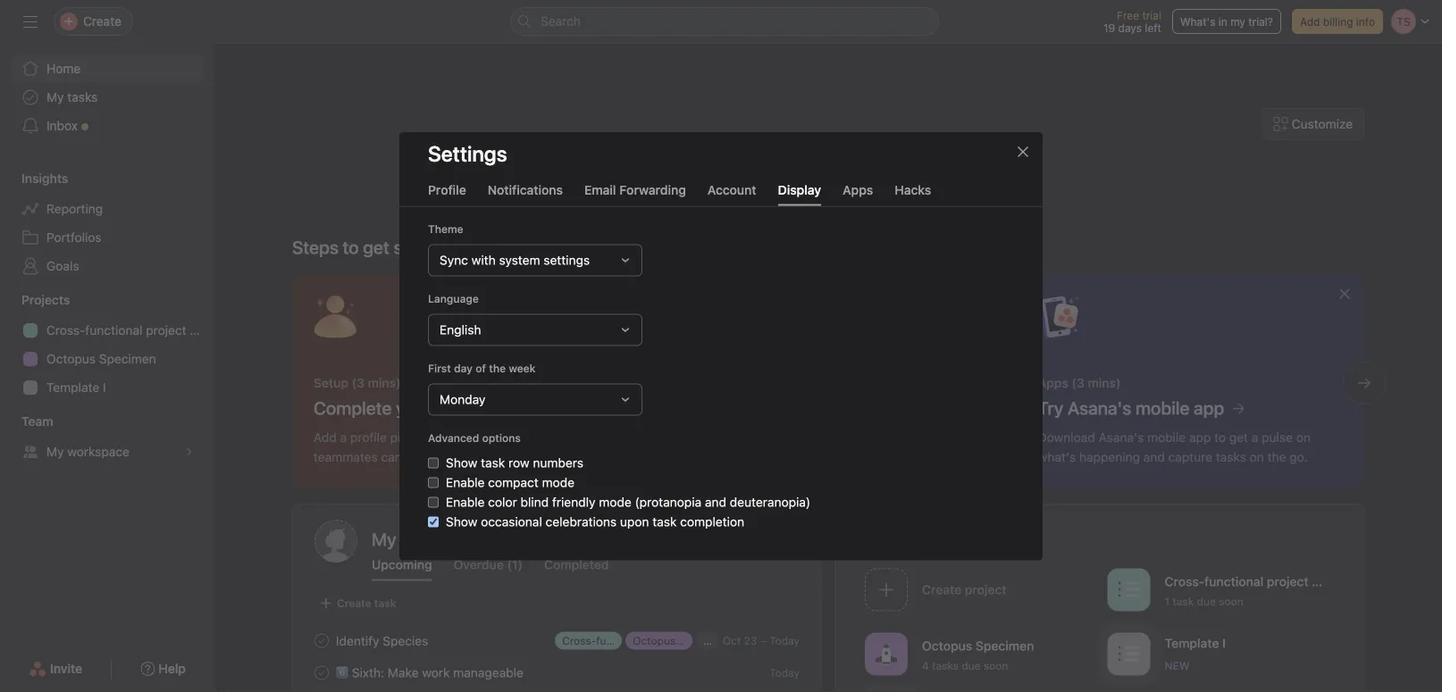 Task type: vqa. For each thing, say whether or not it's contained in the screenshot.
Attachments: Add a file to this task, Topics for next meeting image at the top right of page
no



Task type: locate. For each thing, give the bounding box(es) containing it.
tasks inside "my tasks" link
[[67, 90, 98, 105]]

1 horizontal spatial project
[[1267, 574, 1309, 589]]

show
[[446, 455, 477, 470], [446, 514, 477, 529]]

overdue (1) button
[[454, 558, 523, 581]]

0 vertical spatial project
[[146, 323, 186, 338]]

octopus specimen
[[46, 352, 156, 366], [633, 635, 729, 647]]

octopus left …
[[633, 635, 676, 647]]

english
[[440, 322, 481, 337]]

what's
[[1180, 15, 1215, 28]]

–
[[760, 635, 766, 647]]

specimen left '23'
[[679, 635, 729, 647]]

octopus
[[46, 352, 96, 366], [633, 635, 676, 647], [922, 639, 972, 653]]

specimen
[[99, 352, 156, 366], [679, 635, 729, 647], [976, 639, 1034, 653]]

projects element
[[0, 284, 214, 406]]

0 vertical spatial due
[[1197, 595, 1216, 608]]

0 vertical spatial completed image
[[311, 630, 332, 652]]

template i
[[46, 380, 106, 395]]

2 horizontal spatial octopus
[[922, 639, 972, 653]]

0 horizontal spatial specimen
[[99, 352, 156, 366]]

my inside the "teams" element
[[46, 444, 64, 459]]

list image
[[1118, 579, 1140, 601], [1118, 644, 1140, 665]]

completed button
[[544, 558, 609, 581]]

specimen down create project link
[[976, 639, 1034, 653]]

show right "show occasional celebrations upon task completion" option in the bottom left of the page
[[446, 514, 477, 529]]

specimen down cross-functional project plan
[[99, 352, 156, 366]]

project for cross-functional project plan
[[146, 323, 186, 338]]

october
[[820, 130, 875, 147]]

completed image up completed checkbox
[[311, 630, 332, 652]]

0 horizontal spatial mode
[[542, 475, 575, 490]]

functional inside 'cross-functional project plan 1 task due soon'
[[1204, 574, 1263, 589]]

specimen inside octopus specimen 4 tasks due soon
[[976, 639, 1034, 653]]

day
[[454, 362, 473, 375]]

0 horizontal spatial template
[[46, 380, 99, 395]]

enable compact mode
[[446, 475, 575, 490]]

forwarding
[[619, 182, 686, 197]]

i
[[103, 380, 106, 395], [1222, 636, 1226, 651]]

1 horizontal spatial octopus specimen
[[633, 635, 729, 647]]

0 vertical spatial show
[[446, 455, 477, 470]]

1 vertical spatial template
[[1165, 636, 1219, 651]]

with
[[471, 253, 496, 267]]

1 horizontal spatial mode
[[599, 495, 631, 509]]

plan inside projects element
[[190, 323, 214, 338]]

my up the inbox on the top left of page
[[46, 90, 64, 105]]

search button
[[510, 7, 939, 36]]

cross- down projects
[[46, 323, 85, 338]]

0 horizontal spatial soon
[[984, 660, 1008, 672]]

6️⃣
[[336, 665, 348, 680]]

0 vertical spatial enable
[[446, 475, 485, 490]]

i down 'cross-functional project plan 1 task due soon' at the right of the page
[[1222, 636, 1226, 651]]

cross-
[[46, 323, 85, 338], [1165, 574, 1204, 589]]

reporting link
[[11, 195, 204, 223]]

completed image
[[311, 630, 332, 652], [311, 662, 332, 684]]

today down oct 23 – today
[[769, 667, 800, 679]]

1 vertical spatial due
[[962, 660, 981, 672]]

enable right enable color blind friendly mode (protanopia and deuteranopia) checkbox at the left bottom of page
[[446, 495, 485, 509]]

0 vertical spatial list image
[[1118, 579, 1140, 601]]

show occasional celebrations upon task completion
[[446, 514, 744, 529]]

1 horizontal spatial template
[[1165, 636, 1219, 651]]

tasks down home
[[67, 90, 98, 105]]

1 vertical spatial enable
[[446, 495, 485, 509]]

1 vertical spatial cross-
[[1165, 574, 1204, 589]]

add
[[1300, 15, 1320, 28]]

days
[[1118, 21, 1142, 34]]

0 vertical spatial template
[[46, 380, 99, 395]]

2 show from the top
[[446, 514, 477, 529]]

due right 4
[[962, 660, 981, 672]]

0 horizontal spatial functional
[[85, 323, 142, 338]]

scroll card carousel right image
[[1357, 376, 1371, 390]]

cross- up '1'
[[1165, 574, 1204, 589]]

sync with system settings
[[440, 253, 590, 267]]

enable right enable compact mode checkbox
[[446, 475, 485, 490]]

enable color blind friendly mode (protanopia and deuteranopia)
[[446, 495, 810, 509]]

1 vertical spatial soon
[[984, 660, 1008, 672]]

project for cross-functional project plan 1 task due soon
[[1267, 574, 1309, 589]]

0 horizontal spatial plan
[[190, 323, 214, 338]]

close image
[[1016, 145, 1030, 159]]

1 my from the top
[[46, 90, 64, 105]]

0 vertical spatial tasks
[[67, 90, 98, 105]]

1 vertical spatial plan
[[1312, 574, 1337, 589]]

due right '1'
[[1197, 595, 1216, 608]]

1 vertical spatial show
[[446, 514, 477, 529]]

1 horizontal spatial cross-
[[1165, 574, 1204, 589]]

1 vertical spatial octopus specimen link
[[626, 632, 729, 650]]

1 vertical spatial completed image
[[311, 662, 332, 684]]

0 vertical spatial functional
[[85, 323, 142, 338]]

global element
[[0, 44, 214, 151]]

1 vertical spatial project
[[1267, 574, 1309, 589]]

2 horizontal spatial specimen
[[976, 639, 1034, 653]]

soon right 4
[[984, 660, 1008, 672]]

1 vertical spatial today
[[769, 667, 800, 679]]

0 horizontal spatial project
[[146, 323, 186, 338]]

hacks
[[895, 182, 931, 197]]

Enable compact mode checkbox
[[428, 477, 439, 488]]

1 vertical spatial list image
[[1118, 644, 1140, 665]]

profile button
[[428, 182, 466, 206]]

0 vertical spatial my
[[46, 90, 64, 105]]

1 horizontal spatial plan
[[1312, 574, 1337, 589]]

upcoming
[[372, 558, 432, 572]]

completed image left 6️⃣ on the left bottom of the page
[[311, 662, 332, 684]]

today button
[[769, 667, 800, 679]]

occasional
[[481, 514, 542, 529]]

email forwarding button
[[584, 182, 686, 206]]

info
[[1356, 15, 1375, 28]]

completion
[[680, 514, 744, 529]]

0 vertical spatial cross-
[[46, 323, 85, 338]]

enable
[[446, 475, 485, 490], [446, 495, 485, 509]]

invite button
[[17, 653, 94, 685]]

mode
[[542, 475, 575, 490], [599, 495, 631, 509]]

Show task row numbers checkbox
[[428, 458, 439, 468]]

octopus up template i
[[46, 352, 96, 366]]

deuteranopia)
[[730, 495, 810, 509]]

1 horizontal spatial tasks
[[932, 660, 959, 672]]

project inside 'cross-functional project plan 1 task due soon'
[[1267, 574, 1309, 589]]

soon inside octopus specimen 4 tasks due soon
[[984, 660, 1008, 672]]

functional
[[85, 323, 142, 338], [1204, 574, 1263, 589]]

0 horizontal spatial octopus specimen link
[[11, 345, 204, 373]]

cross- inside 'cross-functional project plan 1 task due soon'
[[1165, 574, 1204, 589]]

show down advanced
[[446, 455, 477, 470]]

today
[[769, 635, 800, 647], [769, 667, 800, 679]]

add profile photo image
[[314, 520, 357, 563]]

functional inside projects element
[[85, 323, 142, 338]]

list image left '1'
[[1118, 579, 1140, 601]]

left
[[1145, 21, 1161, 34]]

upcoming button
[[372, 558, 432, 581]]

hacks button
[[895, 182, 931, 206]]

my for my workspace
[[46, 444, 64, 459]]

what's in my trial?
[[1180, 15, 1273, 28]]

workspace
[[67, 444, 129, 459]]

functional for cross-functional project plan
[[85, 323, 142, 338]]

free trial 19 days left
[[1103, 9, 1161, 34]]

1 horizontal spatial soon
[[1219, 595, 1243, 608]]

2 my from the top
[[46, 444, 64, 459]]

template inside template i link
[[46, 380, 99, 395]]

…
[[703, 635, 712, 647]]

functional up template i link
[[85, 323, 142, 338]]

enable for enable compact mode
[[446, 475, 485, 490]]

0 vertical spatial plan
[[190, 323, 214, 338]]

octopus inside projects element
[[46, 352, 96, 366]]

tasks right 4
[[932, 660, 959, 672]]

mode down numbers
[[542, 475, 575, 490]]

cross- inside projects element
[[46, 323, 85, 338]]

blind
[[520, 495, 549, 509]]

octopus up 4
[[922, 639, 972, 653]]

email forwarding
[[584, 182, 686, 197]]

show for show occasional celebrations upon task completion
[[446, 514, 477, 529]]

0 horizontal spatial octopus specimen
[[46, 352, 156, 366]]

1 vertical spatial mode
[[599, 495, 631, 509]]

2 enable from the top
[[446, 495, 485, 509]]

account
[[707, 182, 756, 197]]

1 show from the top
[[446, 455, 477, 470]]

search list box
[[510, 7, 939, 36]]

work
[[422, 665, 450, 680]]

i for template i new
[[1222, 636, 1226, 651]]

portfolios
[[46, 230, 102, 245]]

today right –
[[769, 635, 800, 647]]

list image left new
[[1118, 644, 1140, 665]]

language
[[428, 292, 479, 305]]

0 vertical spatial octopus specimen link
[[11, 345, 204, 373]]

1 completed image from the top
[[311, 630, 332, 652]]

my
[[1230, 15, 1245, 28]]

make
[[388, 665, 419, 680]]

soon
[[1219, 595, 1243, 608], [984, 660, 1008, 672]]

30
[[878, 130, 896, 147]]

mode up upon
[[599, 495, 631, 509]]

2 today from the top
[[769, 667, 800, 679]]

i inside template i new
[[1222, 636, 1226, 651]]

1 vertical spatial tasks
[[932, 660, 959, 672]]

i inside projects element
[[103, 380, 106, 395]]

template for template i
[[46, 380, 99, 395]]

1 vertical spatial functional
[[1204, 574, 1263, 589]]

0 horizontal spatial octopus
[[46, 352, 96, 366]]

template up new
[[1165, 636, 1219, 651]]

octopus specimen up template i link
[[46, 352, 156, 366]]

my down team
[[46, 444, 64, 459]]

functional up template i new
[[1204, 574, 1263, 589]]

insights
[[21, 171, 68, 186]]

0 horizontal spatial i
[[103, 380, 106, 395]]

steps
[[292, 237, 338, 258]]

free
[[1117, 9, 1139, 21]]

1 enable from the top
[[446, 475, 485, 490]]

team button
[[0, 413, 53, 431]]

oct 23 – today
[[723, 635, 800, 647]]

1 vertical spatial my
[[46, 444, 64, 459]]

task right create
[[374, 597, 396, 610]]

octopus specimen link left '23'
[[626, 632, 729, 650]]

system
[[499, 253, 540, 267]]

home link
[[11, 55, 204, 83]]

0 horizontal spatial tasks
[[67, 90, 98, 105]]

1 horizontal spatial i
[[1222, 636, 1226, 651]]

good
[[709, 152, 777, 186]]

0 horizontal spatial due
[[962, 660, 981, 672]]

octopus specimen link
[[11, 345, 204, 373], [626, 632, 729, 650]]

1 horizontal spatial functional
[[1204, 574, 1263, 589]]

template inside template i new
[[1165, 636, 1219, 651]]

template
[[46, 380, 99, 395], [1165, 636, 1219, 651]]

my inside global element
[[46, 90, 64, 105]]

octopus specimen left '23'
[[633, 635, 729, 647]]

task right '1'
[[1173, 595, 1194, 608]]

plan
[[190, 323, 214, 338], [1312, 574, 1337, 589]]

0 vertical spatial octopus specimen
[[46, 352, 156, 366]]

i up the "teams" element
[[103, 380, 106, 395]]

0 vertical spatial i
[[103, 380, 106, 395]]

1 horizontal spatial due
[[1197, 595, 1216, 608]]

octopus specimen link down cross-functional project plan
[[11, 345, 204, 373]]

1 vertical spatial i
[[1222, 636, 1226, 651]]

due inside octopus specimen 4 tasks due soon
[[962, 660, 981, 672]]

soon inside 'cross-functional project plan 1 task due soon'
[[1219, 595, 1243, 608]]

0 vertical spatial soon
[[1219, 595, 1243, 608]]

task
[[481, 455, 505, 470], [652, 514, 677, 529], [1173, 595, 1194, 608], [374, 597, 396, 610]]

template up team
[[46, 380, 99, 395]]

plan inside 'cross-functional project plan 1 task due soon'
[[1312, 574, 1337, 589]]

create task
[[337, 597, 396, 610]]

2 completed image from the top
[[311, 662, 332, 684]]

0 horizontal spatial cross-
[[46, 323, 85, 338]]

4
[[922, 660, 929, 672]]

soon up template i new
[[1219, 595, 1243, 608]]

0 vertical spatial today
[[769, 635, 800, 647]]



Task type: describe. For each thing, give the bounding box(es) containing it.
task inside 'cross-functional project plan 1 task due soon'
[[1173, 595, 1194, 608]]

my tasks link
[[372, 527, 799, 553]]

cross- for cross-functional project plan 1 task due soon
[[1165, 574, 1204, 589]]

invite
[[50, 662, 82, 676]]

customize
[[1292, 117, 1353, 131]]

task left row
[[481, 455, 505, 470]]

0 vertical spatial mode
[[542, 475, 575, 490]]

cross-functional project plan link
[[11, 316, 214, 345]]

apps button
[[843, 182, 873, 206]]

projects button
[[0, 291, 70, 309]]

1 today from the top
[[769, 635, 800, 647]]

settings
[[428, 141, 507, 166]]

show for show task row numbers
[[446, 455, 477, 470]]

identify
[[336, 634, 379, 648]]

19
[[1103, 21, 1115, 34]]

advanced
[[428, 432, 479, 444]]

octopus inside octopus specimen 4 tasks due soon
[[922, 639, 972, 653]]

completed image for 6️⃣
[[311, 662, 332, 684]]

cross-functional project plan
[[46, 323, 214, 338]]

octopus specimen inside projects element
[[46, 352, 156, 366]]

upon
[[620, 514, 649, 529]]

create project
[[922, 583, 1007, 597]]

Show occasional celebrations upon task completion checkbox
[[428, 517, 439, 527]]

reporting
[[46, 201, 103, 216]]

friendly
[[552, 495, 595, 509]]

monday button
[[428, 384, 642, 416]]

settings
[[544, 253, 590, 267]]

billing
[[1323, 15, 1353, 28]]

Enable color blind friendly mode (protanopia and deuteranopia) checkbox
[[428, 497, 439, 508]]

functional for cross-functional project plan 1 task due soon
[[1204, 574, 1263, 589]]

display button
[[778, 182, 821, 206]]

teams element
[[0, 406, 214, 470]]

first
[[428, 362, 451, 375]]

completed image for identify
[[311, 630, 332, 652]]

due inside 'cross-functional project plan 1 task due soon'
[[1197, 595, 1216, 608]]

task inside button
[[374, 597, 396, 610]]

account button
[[707, 182, 756, 206]]

23
[[744, 635, 757, 647]]

monday
[[440, 392, 486, 407]]

1
[[1165, 595, 1170, 608]]

sixth:
[[352, 665, 384, 680]]

1 list image from the top
[[1118, 579, 1140, 601]]

task down (protanopia
[[652, 514, 677, 529]]

profile
[[428, 182, 466, 197]]

1 horizontal spatial octopus specimen link
[[626, 632, 729, 650]]

my tasks
[[372, 529, 443, 550]]

week
[[509, 362, 536, 375]]

to
[[343, 237, 359, 258]]

monday,
[[760, 130, 817, 147]]

template for template i new
[[1165, 636, 1219, 651]]

template i link
[[11, 373, 204, 402]]

add billing info
[[1300, 15, 1375, 28]]

cross- for cross-functional project plan
[[46, 323, 85, 338]]

insights element
[[0, 163, 214, 284]]

oct
[[723, 635, 741, 647]]

customize button
[[1262, 108, 1364, 140]]

i for template i
[[103, 380, 106, 395]]

english button
[[428, 314, 642, 346]]

Completed checkbox
[[311, 630, 332, 652]]

goals link
[[11, 252, 204, 281]]

theme
[[428, 223, 463, 235]]

new
[[1165, 660, 1190, 672]]

display
[[778, 182, 821, 197]]

tara
[[896, 152, 947, 186]]

get started
[[363, 237, 451, 258]]

notifications button
[[488, 182, 563, 206]]

manageable
[[453, 665, 523, 680]]

search
[[541, 14, 581, 29]]

apps
[[843, 182, 873, 197]]

sync with system settings button
[[428, 244, 642, 276]]

show task row numbers
[[446, 455, 583, 470]]

6️⃣ sixth: make work manageable
[[336, 665, 523, 680]]

identify species
[[336, 634, 428, 648]]

specimen inside projects element
[[99, 352, 156, 366]]

add billing info button
[[1292, 9, 1383, 34]]

1 horizontal spatial octopus
[[633, 635, 676, 647]]

insights button
[[0, 170, 68, 188]]

plan for cross-functional project plan
[[190, 323, 214, 338]]

trial
[[1142, 9, 1161, 21]]

trial?
[[1248, 15, 1273, 28]]

the
[[489, 362, 506, 375]]

inbox link
[[11, 112, 204, 140]]

my for my tasks
[[46, 90, 64, 105]]

create task button
[[314, 591, 401, 616]]

enable for enable color blind friendly mode (protanopia and deuteranopia)
[[446, 495, 485, 509]]

inbox
[[46, 118, 78, 133]]

hide sidebar image
[[23, 14, 38, 29]]

1 vertical spatial octopus specimen
[[633, 635, 729, 647]]

cross-functional project plan 1 task due soon
[[1165, 574, 1337, 608]]

in
[[1218, 15, 1227, 28]]

rocket image
[[876, 644, 897, 665]]

Completed checkbox
[[311, 662, 332, 684]]

advanced options
[[428, 432, 521, 444]]

first day of the week
[[428, 362, 536, 375]]

celebrations
[[546, 514, 617, 529]]

my tasks link
[[11, 83, 204, 112]]

morning,
[[783, 152, 890, 186]]

goals
[[46, 259, 79, 273]]

email
[[584, 182, 616, 197]]

my tasks
[[46, 90, 98, 105]]

color
[[488, 495, 517, 509]]

2 list image from the top
[[1118, 644, 1140, 665]]

numbers
[[533, 455, 583, 470]]

octopus specimen 4 tasks due soon
[[922, 639, 1034, 672]]

my workspace link
[[11, 438, 204, 466]]

plan for cross-functional project plan 1 task due soon
[[1312, 574, 1337, 589]]

my workspace
[[46, 444, 129, 459]]

overdue (1)
[[454, 558, 523, 572]]

of
[[475, 362, 486, 375]]

options
[[482, 432, 521, 444]]

1 horizontal spatial specimen
[[679, 635, 729, 647]]

notifications
[[488, 182, 563, 197]]

create project link
[[858, 563, 1100, 620]]

tasks inside octopus specimen 4 tasks due soon
[[932, 660, 959, 672]]



